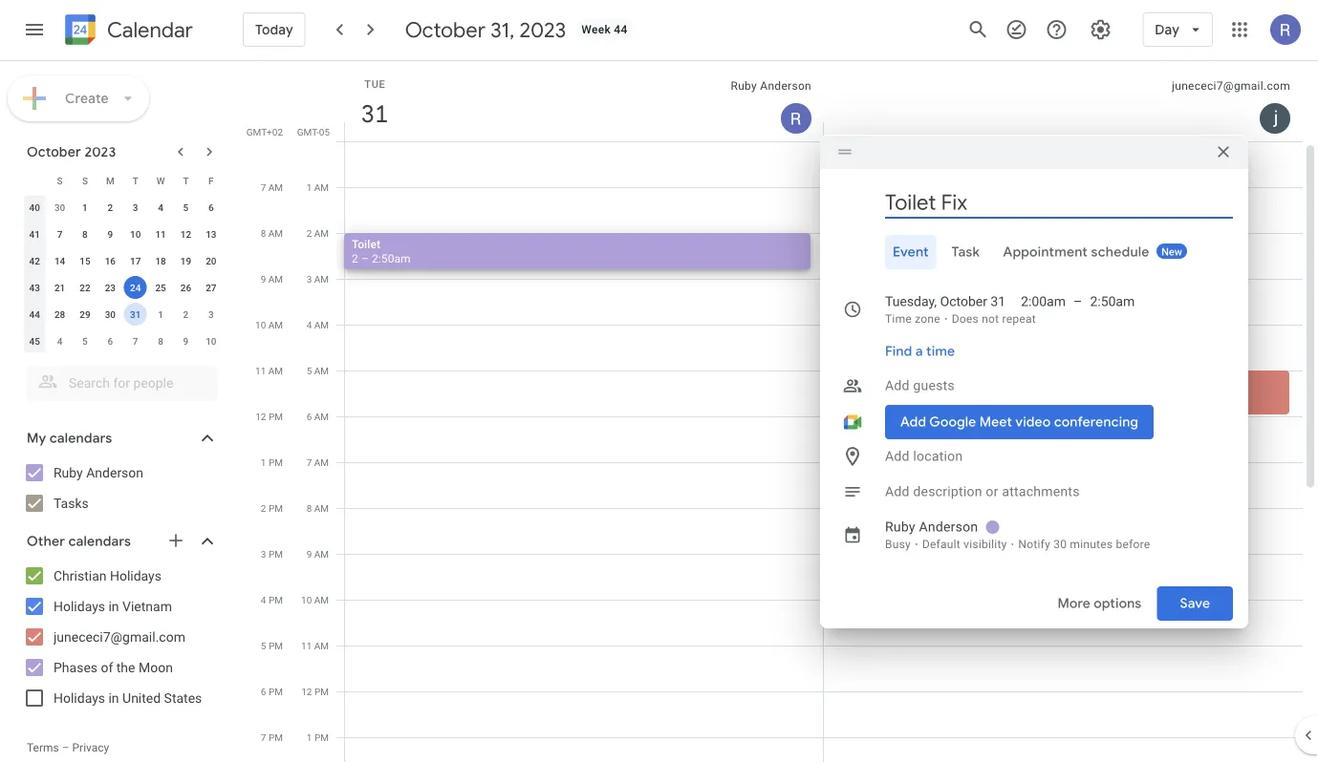 Task type: vqa. For each thing, say whether or not it's contained in the screenshot.


Task type: describe. For each thing, give the bounding box(es) containing it.
7 down 6 pm
[[261, 732, 266, 744]]

am left 4 am
[[268, 319, 283, 331]]

october 2023
[[27, 143, 116, 161]]

party
[[831, 375, 866, 389]]

november 4 element
[[48, 330, 71, 353]]

calendars for my calendars
[[50, 430, 112, 447]]

november 2 element
[[174, 303, 197, 326]]

add description or attachments
[[885, 484, 1080, 500]]

4 up 11 element
[[158, 202, 163, 213]]

find a time button
[[878, 335, 963, 369]]

2 for 2 am
[[307, 228, 312, 239]]

cell containing toilet
[[344, 142, 824, 764]]

time
[[927, 343, 955, 360]]

task
[[952, 244, 980, 261]]

appointment schedule
[[1003, 244, 1150, 261]]

united
[[122, 691, 161, 707]]

7 right "november 6" element
[[133, 336, 138, 347]]

pm down the 4 pm on the left bottom of page
[[269, 641, 283, 652]]

6 am
[[307, 411, 329, 423]]

holidays in united states
[[54, 691, 202, 707]]

of
[[101, 660, 113, 676]]

event
[[893, 244, 929, 261]]

3 for 3 am
[[307, 273, 312, 285]]

description
[[913, 484, 983, 500]]

other
[[27, 534, 65, 551]]

2 horizontal spatial ruby anderson
[[885, 520, 978, 535]]

notify 30 minutes before
[[1019, 538, 1151, 552]]

pm up 5 pm
[[269, 595, 283, 606]]

f
[[208, 175, 214, 186]]

1 horizontal spatial 10 am
[[301, 595, 329, 606]]

5 inside party 5 – 6am
[[831, 390, 837, 403]]

row containing 40
[[22, 194, 224, 221]]

am left 1 am
[[268, 182, 283, 193]]

2 inside 'toilet 2 – 2:50am'
[[352, 252, 358, 265]]

holidays for holidays in united states
[[54, 691, 105, 707]]

time zone
[[885, 313, 941, 326]]

pm right 6 pm
[[315, 687, 329, 698]]

2:00am
[[1021, 294, 1066, 310]]

the
[[116, 660, 135, 676]]

6 for "november 6" element
[[108, 336, 113, 347]]

add for add guests
[[885, 378, 910, 394]]

busy
[[885, 538, 911, 552]]

pm up 3 pm
[[269, 503, 283, 514]]

3 pm
[[261, 549, 283, 560]]

day button
[[1143, 7, 1213, 53]]

6 up 13 element
[[208, 202, 214, 213]]

cell containing party
[[823, 142, 1303, 764]]

6 for 6 pm
[[261, 687, 266, 698]]

2 horizontal spatial 30
[[1054, 538, 1067, 552]]

43
[[29, 282, 40, 294]]

13
[[206, 229, 217, 240]]

8 right 2 pm
[[307, 503, 312, 514]]

default visibility
[[923, 538, 1007, 552]]

am left '3 am'
[[268, 273, 283, 285]]

31 inside 'column header'
[[360, 98, 387, 130]]

18
[[155, 255, 166, 267]]

0 horizontal spatial 8 am
[[261, 228, 283, 239]]

minutes
[[1070, 538, 1113, 552]]

0 horizontal spatial 1 pm
[[261, 457, 283, 469]]

30 for september 30 element
[[54, 202, 65, 213]]

today
[[255, 21, 293, 38]]

calendar
[[107, 17, 193, 44]]

– right terms
[[62, 742, 69, 755]]

phases
[[54, 660, 98, 676]]

november 6 element
[[99, 330, 122, 353]]

main drawer image
[[23, 18, 46, 41]]

20
[[206, 255, 217, 267]]

tue
[[364, 78, 386, 90]]

am left 2 am
[[268, 228, 283, 239]]

1 horizontal spatial 11 am
[[301, 641, 329, 652]]

5 for 5 pm
[[261, 641, 266, 652]]

visibility
[[964, 538, 1007, 552]]

6am
[[851, 390, 874, 403]]

2 horizontal spatial 12
[[301, 687, 312, 698]]

2 t from the left
[[183, 175, 189, 186]]

0 horizontal spatial 9 am
[[261, 273, 283, 285]]

45
[[29, 336, 40, 347]]

17 element
[[124, 250, 147, 272]]

19
[[180, 255, 191, 267]]

other calendars list
[[4, 561, 237, 714]]

november 3 element
[[200, 303, 223, 326]]

5 for 5 am
[[307, 365, 312, 377]]

1 up 2 pm
[[261, 457, 266, 469]]

repeat
[[1003, 313, 1036, 326]]

4 for 4 pm
[[261, 595, 266, 606]]

party 5 – 6am
[[831, 375, 874, 403]]

calendar element
[[61, 11, 193, 53]]

am right 2 pm
[[314, 503, 329, 514]]

w
[[156, 175, 165, 186]]

4 for 4 am
[[307, 319, 312, 331]]

gmt-05
[[297, 126, 330, 138]]

am right 3 pm
[[314, 549, 329, 560]]

0 vertical spatial 10 am
[[255, 319, 283, 331]]

6 pm
[[261, 687, 283, 698]]

ruby inside 31 'column header'
[[731, 79, 757, 93]]

schedule
[[1091, 244, 1150, 261]]

pm down 2 pm
[[269, 549, 283, 560]]

row containing 42
[[22, 248, 224, 274]]

2 s from the left
[[82, 175, 88, 186]]

20 element
[[200, 250, 223, 272]]

november 9 element
[[174, 330, 197, 353]]

zone
[[915, 313, 941, 326]]

junececi7@gmail.com inside column header
[[1172, 79, 1291, 93]]

am up 2 am
[[314, 182, 329, 193]]

christian
[[54, 568, 107, 584]]

new element
[[1157, 244, 1187, 259]]

26 element
[[174, 276, 197, 299]]

1 right 31 cell on the left of the page
[[158, 309, 163, 320]]

terms
[[27, 742, 59, 755]]

1 vertical spatial 8 am
[[307, 503, 329, 514]]

41
[[29, 229, 40, 240]]

9 left 10 element
[[108, 229, 113, 240]]

3 am
[[307, 273, 329, 285]]

m
[[106, 175, 114, 186]]

junececi7@gmail.com column header
[[823, 61, 1303, 142]]

tuesday,
[[885, 294, 937, 310]]

appointment
[[1003, 244, 1088, 261]]

am up 5 am
[[314, 319, 329, 331]]

13 element
[[200, 223, 223, 246]]

25
[[155, 282, 166, 294]]

event button
[[885, 235, 937, 270]]

31 cell
[[123, 301, 148, 328]]

10 right the 4 pm on the left bottom of page
[[301, 595, 312, 606]]

calendar heading
[[103, 17, 193, 44]]

0 horizontal spatial 11 am
[[255, 365, 283, 377]]

ruby anderson inside my calendars "list"
[[54, 465, 143, 481]]

5 pm
[[261, 641, 283, 652]]

31 grid
[[245, 61, 1319, 764]]

toilet
[[352, 238, 381, 251]]

week 44
[[582, 23, 628, 36]]

add for add location
[[885, 449, 910, 465]]

does
[[952, 313, 979, 326]]

2 pm
[[261, 503, 283, 514]]

8 right 13 element
[[261, 228, 266, 239]]

row containing s
[[22, 167, 224, 194]]

gmt+02
[[246, 126, 283, 138]]

october 2023 grid
[[18, 167, 224, 355]]

3 for november 3 element
[[208, 309, 214, 320]]

am down 5 am
[[314, 411, 329, 423]]

day
[[1155, 21, 1180, 38]]

1 t from the left
[[133, 175, 138, 186]]

does not repeat
[[952, 313, 1036, 326]]

1 vertical spatial 11
[[255, 365, 266, 377]]

my
[[27, 430, 46, 447]]

task button
[[944, 235, 988, 270]]

2 horizontal spatial 31
[[991, 294, 1006, 310]]

10 element
[[124, 223, 147, 246]]

vietnam
[[122, 599, 172, 615]]

16
[[105, 255, 116, 267]]

pm up 2 pm
[[269, 457, 283, 469]]

my calendars
[[27, 430, 112, 447]]

november 7 element
[[124, 330, 147, 353]]

1 vertical spatial 7 am
[[307, 457, 329, 469]]

44 inside row group
[[29, 309, 40, 320]]

am left toilet
[[314, 228, 329, 239]]

0 horizontal spatial 12 pm
[[256, 411, 283, 423]]

gmt-
[[297, 126, 319, 138]]

– inside party 5 – 6am
[[840, 390, 848, 403]]

1 up 2 am
[[307, 182, 312, 193]]

40
[[29, 202, 40, 213]]

Add title text field
[[885, 188, 1233, 217]]

terms – privacy
[[27, 742, 109, 755]]

am left 5 am
[[268, 365, 283, 377]]

30 element
[[99, 303, 122, 326]]

add guests button
[[878, 369, 1233, 403]]

calendars for other calendars
[[69, 534, 131, 551]]

row containing 45
[[22, 328, 224, 355]]

1 horizontal spatial 12
[[256, 411, 266, 423]]

10 left 11 element
[[130, 229, 141, 240]]

– right '2:00am'
[[1074, 294, 1083, 310]]

other calendars
[[27, 534, 131, 551]]

4 am
[[307, 319, 329, 331]]

tasks
[[54, 496, 89, 512]]

am up 6 am
[[314, 365, 329, 377]]

ruby inside my calendars "list"
[[54, 465, 83, 481]]

am right 5 pm
[[314, 641, 329, 652]]

7 down 6 am
[[307, 457, 312, 469]]

christian holidays
[[54, 568, 162, 584]]

2 horizontal spatial ruby
[[885, 520, 916, 535]]

– inside 'toilet 2 – 2:50am'
[[361, 252, 369, 265]]

9 right 27 element
[[261, 273, 266, 285]]

row containing 43
[[22, 274, 224, 301]]

10 right november 3 element
[[255, 319, 266, 331]]

24 cell
[[123, 274, 148, 301]]



Task type: locate. For each thing, give the bounding box(es) containing it.
7 right f at left
[[261, 182, 266, 193]]

2:50am inside 'toilet 2 – 2:50am'
[[372, 252, 411, 265]]

or
[[986, 484, 999, 500]]

2 vertical spatial ruby
[[885, 520, 916, 535]]

0 vertical spatial 2023
[[520, 16, 566, 43]]

0 horizontal spatial 2:50am
[[372, 252, 411, 265]]

2 vertical spatial holidays
[[54, 691, 105, 707]]

2:50am down toilet
[[372, 252, 411, 265]]

0 vertical spatial anderson
[[760, 79, 812, 93]]

2 am
[[307, 228, 329, 239]]

23
[[105, 282, 116, 294]]

31 column header
[[344, 61, 824, 142]]

2 vertical spatial ruby anderson
[[885, 520, 978, 535]]

29
[[80, 309, 90, 320]]

junececi7@gmail.com up phases of the moon
[[54, 630, 185, 645]]

1 vertical spatial 2:50am
[[1090, 294, 1135, 310]]

0 horizontal spatial 30
[[54, 202, 65, 213]]

11 am left 5 am
[[255, 365, 283, 377]]

10 inside "element"
[[206, 336, 217, 347]]

states
[[164, 691, 202, 707]]

0 vertical spatial 11
[[155, 229, 166, 240]]

add
[[885, 378, 910, 394], [885, 449, 910, 465], [885, 484, 910, 500]]

find a time
[[885, 343, 955, 360]]

11 element
[[149, 223, 172, 246]]

22
[[80, 282, 90, 294]]

create
[[65, 90, 109, 107]]

1 horizontal spatial ruby anderson
[[731, 79, 812, 93]]

settings menu image
[[1089, 18, 1112, 41]]

22 element
[[74, 276, 97, 299]]

today button
[[243, 7, 306, 53]]

0 horizontal spatial 10 am
[[255, 319, 283, 331]]

other calendars button
[[4, 527, 237, 557]]

11 right 5 pm
[[301, 641, 312, 652]]

9 am
[[261, 273, 283, 285], [307, 549, 329, 560]]

2 vertical spatial 12
[[301, 687, 312, 698]]

ruby
[[731, 79, 757, 93], [54, 465, 83, 481], [885, 520, 916, 535]]

add other calendars image
[[166, 532, 185, 551]]

None search field
[[0, 359, 237, 401]]

holidays
[[110, 568, 162, 584], [54, 599, 105, 615], [54, 691, 105, 707]]

21 element
[[48, 276, 71, 299]]

row containing 41
[[22, 221, 224, 248]]

s left m
[[82, 175, 88, 186]]

31 up does not repeat
[[991, 294, 1006, 310]]

18 element
[[149, 250, 172, 272]]

holidays up vietnam
[[110, 568, 162, 584]]

12 right 11 element
[[180, 229, 191, 240]]

pm
[[269, 411, 283, 423], [269, 457, 283, 469], [269, 503, 283, 514], [269, 549, 283, 560], [269, 595, 283, 606], [269, 641, 283, 652], [269, 687, 283, 698], [315, 687, 329, 698], [269, 732, 283, 744], [315, 732, 329, 744]]

1 horizontal spatial t
[[183, 175, 189, 186]]

05
[[319, 126, 330, 138]]

privacy link
[[72, 742, 109, 755]]

3 add from the top
[[885, 484, 910, 500]]

1 horizontal spatial anderson
[[760, 79, 812, 93]]

31,
[[491, 16, 515, 43]]

1 vertical spatial 2023
[[85, 143, 116, 161]]

2 horizontal spatial october
[[940, 294, 988, 310]]

11 left 5 am
[[255, 365, 266, 377]]

1 vertical spatial 30
[[105, 309, 116, 320]]

2 horizontal spatial 11
[[301, 641, 312, 652]]

1 horizontal spatial 9 am
[[307, 549, 329, 560]]

4 up 5 am
[[307, 319, 312, 331]]

1 vertical spatial add
[[885, 449, 910, 465]]

8 up 15 element in the top of the page
[[82, 229, 88, 240]]

4 for november 4 element
[[57, 336, 63, 347]]

in left united
[[108, 691, 119, 707]]

0 horizontal spatial 11
[[155, 229, 166, 240]]

1 pm right 7 pm
[[307, 732, 329, 744]]

pm up 7 pm
[[269, 687, 283, 698]]

toilet 2 – 2:50am
[[352, 238, 411, 265]]

0 horizontal spatial ruby
[[54, 465, 83, 481]]

0 horizontal spatial ruby anderson
[[54, 465, 143, 481]]

23 element
[[99, 276, 122, 299]]

1 vertical spatial 12 pm
[[301, 687, 329, 698]]

8 left "november 9" element
[[158, 336, 163, 347]]

– down party
[[840, 390, 848, 403]]

am down 6 am
[[314, 457, 329, 469]]

12 inside row group
[[180, 229, 191, 240]]

1 s from the left
[[57, 175, 63, 186]]

not
[[982, 313, 999, 326]]

1 vertical spatial october
[[27, 143, 81, 161]]

junececi7@gmail.com
[[1172, 79, 1291, 93], [54, 630, 185, 645]]

am down 2 am
[[314, 273, 329, 285]]

1 vertical spatial ruby anderson
[[54, 465, 143, 481]]

2 left november 3 element
[[183, 309, 189, 320]]

add down the find
[[885, 378, 910, 394]]

31 right 30 element
[[130, 309, 141, 320]]

6 down 5 am
[[307, 411, 312, 423]]

october up does
[[940, 294, 988, 310]]

9 left november 10 "element"
[[183, 336, 189, 347]]

27 element
[[200, 276, 223, 299]]

1 vertical spatial anderson
[[86, 465, 143, 481]]

0 horizontal spatial october
[[27, 143, 81, 161]]

1 horizontal spatial ruby
[[731, 79, 757, 93]]

3 down 2 am
[[307, 273, 312, 285]]

1 vertical spatial ruby
[[54, 465, 83, 481]]

my calendars list
[[4, 458, 237, 519]]

0 vertical spatial october
[[405, 16, 486, 43]]

pm down 6 pm
[[269, 732, 283, 744]]

t right w
[[183, 175, 189, 186]]

0 vertical spatial 8 am
[[261, 228, 283, 239]]

4 up 5 pm
[[261, 595, 266, 606]]

0 vertical spatial calendars
[[50, 430, 112, 447]]

1 vertical spatial in
[[108, 691, 119, 707]]

11 am right 5 pm
[[301, 641, 329, 652]]

1 vertical spatial 1 pm
[[307, 732, 329, 744]]

0 horizontal spatial junececi7@gmail.com
[[54, 630, 185, 645]]

3 up 10 element
[[133, 202, 138, 213]]

28 element
[[48, 303, 71, 326]]

tab list containing event
[[836, 235, 1233, 270]]

october 31, 2023
[[405, 16, 566, 43]]

5 am
[[307, 365, 329, 377]]

Search for people text field
[[38, 366, 207, 401]]

holidays down christian
[[54, 599, 105, 615]]

31 inside cell
[[130, 309, 141, 320]]

0 vertical spatial 11 am
[[255, 365, 283, 377]]

calendars right my
[[50, 430, 112, 447]]

1 horizontal spatial 12 pm
[[301, 687, 329, 698]]

1 vertical spatial 9 am
[[307, 549, 329, 560]]

0 horizontal spatial s
[[57, 175, 63, 186]]

to element
[[1074, 293, 1083, 312]]

my calendars button
[[4, 424, 237, 454]]

november 5 element
[[74, 330, 97, 353]]

2023 right 31,
[[520, 16, 566, 43]]

30 right "29" element
[[105, 309, 116, 320]]

november 8 element
[[149, 330, 172, 353]]

5 up 12 element
[[183, 202, 189, 213]]

30 right the notify
[[1054, 538, 1067, 552]]

november 1 element
[[149, 303, 172, 326]]

2 cell from the left
[[823, 142, 1303, 764]]

row group
[[22, 194, 224, 355]]

november 10 element
[[200, 330, 223, 353]]

1 vertical spatial 10 am
[[301, 595, 329, 606]]

26
[[180, 282, 191, 294]]

0 vertical spatial ruby
[[731, 79, 757, 93]]

3 for 3 pm
[[261, 549, 266, 560]]

junececi7@gmail.com down day popup button in the right top of the page
[[1172, 79, 1291, 93]]

0 vertical spatial holidays
[[110, 568, 162, 584]]

4 pm
[[261, 595, 283, 606]]

1 horizontal spatial 1 pm
[[307, 732, 329, 744]]

12 pm left 6 am
[[256, 411, 283, 423]]

17
[[130, 255, 141, 267]]

1 vertical spatial 11 am
[[301, 641, 329, 652]]

2 horizontal spatial anderson
[[919, 520, 978, 535]]

1 pm
[[261, 457, 283, 469], [307, 732, 329, 744]]

24
[[130, 282, 141, 294]]

8 am
[[261, 228, 283, 239], [307, 503, 329, 514]]

calendars up the christian holidays
[[69, 534, 131, 551]]

in for united
[[108, 691, 119, 707]]

2:50am right to element
[[1090, 294, 1135, 310]]

0 horizontal spatial 12
[[180, 229, 191, 240]]

0 vertical spatial 44
[[614, 23, 628, 36]]

12 pm
[[256, 411, 283, 423], [301, 687, 329, 698]]

1 horizontal spatial 2:50am
[[1090, 294, 1135, 310]]

holidays for holidays in vietnam
[[54, 599, 105, 615]]

2 add from the top
[[885, 449, 910, 465]]

1 horizontal spatial 44
[[614, 23, 628, 36]]

cell
[[344, 142, 824, 764], [823, 142, 1303, 764]]

october up september 30 element
[[27, 143, 81, 161]]

7 am down 6 am
[[307, 457, 329, 469]]

before
[[1116, 538, 1151, 552]]

1 horizontal spatial 8 am
[[307, 503, 329, 514]]

2 vertical spatial 11
[[301, 641, 312, 652]]

row containing 44
[[22, 301, 224, 328]]

tab list
[[836, 235, 1233, 270]]

add guests
[[885, 378, 955, 394]]

12 element
[[174, 223, 197, 246]]

15
[[80, 255, 90, 267]]

6 for 6 am
[[307, 411, 312, 423]]

add for add description or attachments
[[885, 484, 910, 500]]

12
[[180, 229, 191, 240], [256, 411, 266, 423], [301, 687, 312, 698]]

2 down toilet
[[352, 252, 358, 265]]

row group inside october 2023 grid
[[22, 194, 224, 355]]

pm left 6 am
[[269, 411, 283, 423]]

week
[[582, 23, 611, 36]]

tue 31
[[360, 78, 387, 130]]

11
[[155, 229, 166, 240], [255, 365, 266, 377], [301, 641, 312, 652]]

add location
[[885, 449, 963, 465]]

1
[[307, 182, 312, 193], [82, 202, 88, 213], [158, 309, 163, 320], [261, 457, 266, 469], [307, 732, 312, 744]]

location
[[913, 449, 963, 465]]

october left 31,
[[405, 16, 486, 43]]

1 horizontal spatial 7 am
[[307, 457, 329, 469]]

24, today element
[[124, 276, 147, 299]]

october for october 31, 2023
[[405, 16, 486, 43]]

2 vertical spatial 30
[[1054, 538, 1067, 552]]

ruby anderson
[[731, 79, 812, 93], [54, 465, 143, 481], [885, 520, 978, 535]]

6 right november 5 element
[[108, 336, 113, 347]]

6 up 7 pm
[[261, 687, 266, 698]]

anderson inside my calendars "list"
[[86, 465, 143, 481]]

– down toilet
[[361, 252, 369, 265]]

0 horizontal spatial 7 am
[[261, 182, 283, 193]]

add inside the add guests dropdown button
[[885, 378, 910, 394]]

row
[[337, 142, 1303, 764], [22, 167, 224, 194], [22, 194, 224, 221], [22, 221, 224, 248], [22, 248, 224, 274], [22, 274, 224, 301], [22, 301, 224, 328], [22, 328, 224, 355]]

row inside 31 grid
[[337, 142, 1303, 764]]

10 am right the 4 pm on the left bottom of page
[[301, 595, 329, 606]]

0 vertical spatial 12 pm
[[256, 411, 283, 423]]

29 element
[[74, 303, 97, 326]]

11 am
[[255, 365, 283, 377], [301, 641, 329, 652]]

7 pm
[[261, 732, 283, 744]]

3
[[133, 202, 138, 213], [307, 273, 312, 285], [208, 309, 214, 320], [261, 549, 266, 560]]

0 vertical spatial 2:50am
[[372, 252, 411, 265]]

2 down m
[[108, 202, 113, 213]]

0 horizontal spatial 31
[[130, 309, 141, 320]]

10 right "november 9" element
[[206, 336, 217, 347]]

in for vietnam
[[108, 599, 119, 615]]

1 horizontal spatial 11
[[255, 365, 266, 377]]

0 vertical spatial ruby anderson
[[731, 79, 812, 93]]

44 left 28
[[29, 309, 40, 320]]

row group containing 40
[[22, 194, 224, 355]]

14
[[54, 255, 65, 267]]

guests
[[913, 378, 955, 394]]

attachments
[[1002, 484, 1080, 500]]

7
[[261, 182, 266, 193], [57, 229, 63, 240], [133, 336, 138, 347], [307, 457, 312, 469], [261, 732, 266, 744]]

9 am left '3 am'
[[261, 273, 283, 285]]

new
[[1162, 246, 1183, 258]]

1 right september 30 element
[[82, 202, 88, 213]]

1 horizontal spatial junececi7@gmail.com
[[1172, 79, 1291, 93]]

s up september 30 element
[[57, 175, 63, 186]]

1 cell from the left
[[344, 142, 824, 764]]

0 vertical spatial 1 pm
[[261, 457, 283, 469]]

1 vertical spatial junececi7@gmail.com
[[54, 630, 185, 645]]

0 vertical spatial junececi7@gmail.com
[[1172, 79, 1291, 93]]

11 inside 11 element
[[155, 229, 166, 240]]

0 horizontal spatial t
[[133, 175, 138, 186]]

1 vertical spatial holidays
[[54, 599, 105, 615]]

0 vertical spatial 7 am
[[261, 182, 283, 193]]

1 horizontal spatial 31
[[360, 98, 387, 130]]

1 vertical spatial 44
[[29, 309, 40, 320]]

2 for 2 pm
[[261, 503, 266, 514]]

11 right 10 element
[[155, 229, 166, 240]]

4 inside november 4 element
[[57, 336, 63, 347]]

row containing toilet
[[337, 142, 1303, 764]]

privacy
[[72, 742, 109, 755]]

tuesday, october 31 element
[[353, 92, 397, 136]]

anderson
[[760, 79, 812, 93], [86, 465, 143, 481], [919, 520, 978, 535]]

5 down party
[[831, 390, 837, 403]]

a
[[916, 343, 923, 360]]

2 in from the top
[[108, 691, 119, 707]]

12 pm right 6 pm
[[301, 687, 329, 698]]

anderson inside 31 'column header'
[[760, 79, 812, 93]]

30 right "40"
[[54, 202, 65, 213]]

3 down 2 pm
[[261, 549, 266, 560]]

0 vertical spatial 30
[[54, 202, 65, 213]]

create button
[[8, 76, 149, 121]]

1 horizontal spatial october
[[405, 16, 486, 43]]

25 element
[[149, 276, 172, 299]]

2 vertical spatial october
[[940, 294, 988, 310]]

28
[[54, 309, 65, 320]]

1 vertical spatial 12
[[256, 411, 266, 423]]

8 am left 2 am
[[261, 228, 283, 239]]

in down the christian holidays
[[108, 599, 119, 615]]

2 for 'november 2' element
[[183, 309, 189, 320]]

1 add from the top
[[885, 378, 910, 394]]

1 in from the top
[[108, 599, 119, 615]]

2 up 3 pm
[[261, 503, 266, 514]]

16 element
[[99, 250, 122, 272]]

14 element
[[48, 250, 71, 272]]

tuesday, october 31
[[885, 294, 1006, 310]]

terms link
[[27, 742, 59, 755]]

5 inside november 5 element
[[82, 336, 88, 347]]

3 right 'november 2' element
[[208, 309, 214, 320]]

0 vertical spatial in
[[108, 599, 119, 615]]

september 30 element
[[48, 196, 71, 219]]

calendars
[[50, 430, 112, 447], [69, 534, 131, 551]]

0 vertical spatial add
[[885, 378, 910, 394]]

am right the 4 pm on the left bottom of page
[[314, 595, 329, 606]]

–
[[361, 252, 369, 265], [1074, 294, 1083, 310], [840, 390, 848, 403], [62, 742, 69, 755]]

31 element
[[124, 303, 147, 326]]

1 right 7 pm
[[307, 732, 312, 744]]

42
[[29, 255, 40, 267]]

9
[[108, 229, 113, 240], [261, 273, 266, 285], [183, 336, 189, 347], [307, 549, 312, 560]]

5 for november 5 element
[[82, 336, 88, 347]]

4 left november 5 element
[[57, 336, 63, 347]]

7 right 41
[[57, 229, 63, 240]]

10
[[130, 229, 141, 240], [255, 319, 266, 331], [206, 336, 217, 347], [301, 595, 312, 606]]

10 am
[[255, 319, 283, 331], [301, 595, 329, 606]]

2:50am
[[372, 252, 411, 265], [1090, 294, 1135, 310]]

5 right november 4 element
[[82, 336, 88, 347]]

october for october 2023
[[27, 143, 81, 161]]

1 horizontal spatial 2023
[[520, 16, 566, 43]]

junececi7@gmail.com inside other calendars "list"
[[54, 630, 185, 645]]

pm right 7 pm
[[315, 732, 329, 744]]

phases of the moon
[[54, 660, 173, 676]]

0 horizontal spatial anderson
[[86, 465, 143, 481]]

30 for 30 element
[[105, 309, 116, 320]]

2 vertical spatial anderson
[[919, 520, 978, 535]]

0 vertical spatial 9 am
[[261, 273, 283, 285]]

ruby anderson inside 31 'column header'
[[731, 79, 812, 93]]

4
[[158, 202, 163, 213], [307, 319, 312, 331], [57, 336, 63, 347], [261, 595, 266, 606]]

44 right 'week'
[[614, 23, 628, 36]]

9 right 3 pm
[[307, 549, 312, 560]]

12 left 6 am
[[256, 411, 266, 423]]

0 horizontal spatial 2023
[[85, 143, 116, 161]]

19 element
[[174, 250, 197, 272]]

2023 up m
[[85, 143, 116, 161]]

10 am left 4 am
[[255, 319, 283, 331]]

1 horizontal spatial s
[[82, 175, 88, 186]]

15 element
[[74, 250, 97, 272]]

31 down tue
[[360, 98, 387, 130]]

0 horizontal spatial 44
[[29, 309, 40, 320]]

1 horizontal spatial 30
[[105, 309, 116, 320]]

0 vertical spatial 12
[[180, 229, 191, 240]]

holidays in vietnam
[[54, 599, 172, 615]]

7 am left 1 am
[[261, 182, 283, 193]]

2:00am – 2:50am
[[1021, 294, 1135, 310]]

t
[[133, 175, 138, 186], [183, 175, 189, 186]]

21
[[54, 282, 65, 294]]

2 vertical spatial add
[[885, 484, 910, 500]]

31
[[360, 98, 387, 130], [991, 294, 1006, 310], [130, 309, 141, 320]]



